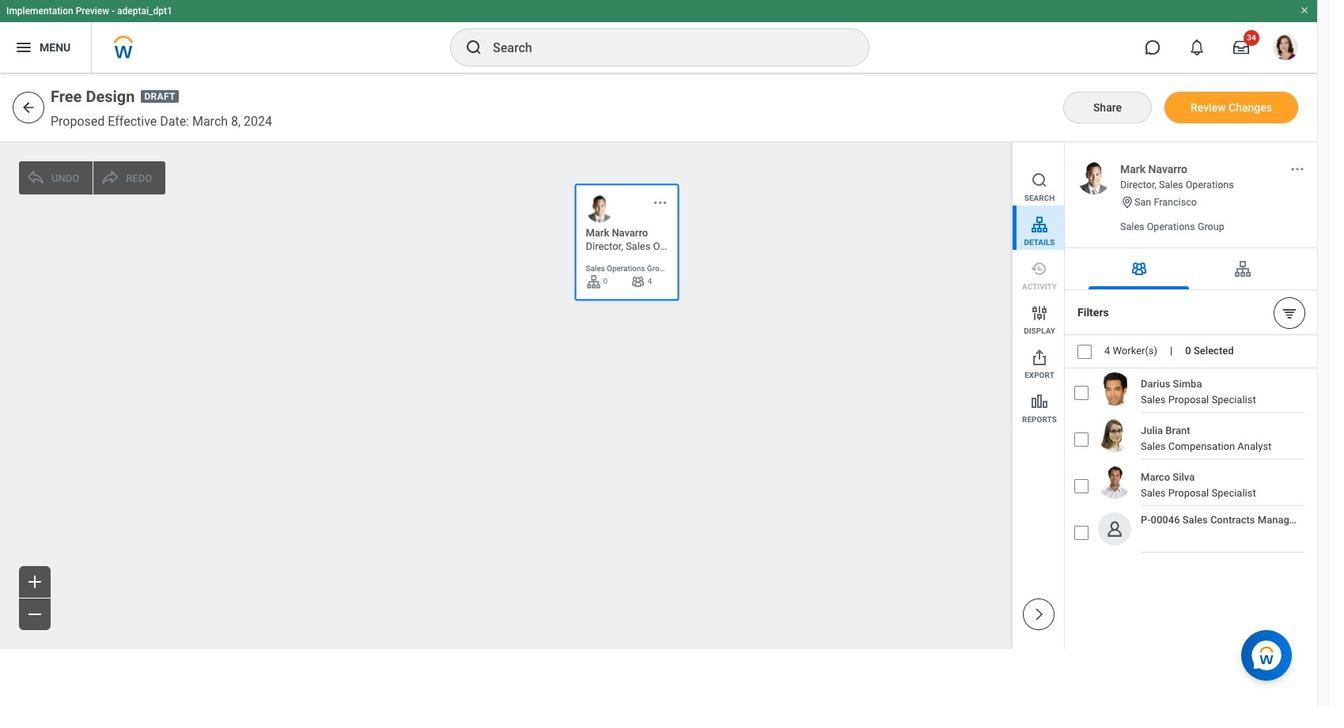 Task type: locate. For each thing, give the bounding box(es) containing it.
|
[[1170, 345, 1173, 357]]

8,
[[231, 114, 241, 129]]

group
[[1198, 221, 1225, 233], [647, 264, 668, 273]]

sales inside julia brant sales compensation analyst
[[1141, 441, 1166, 453]]

analyst
[[1238, 441, 1272, 453]]

justify image
[[14, 38, 33, 57]]

1 vertical spatial sales operations group
[[586, 264, 668, 273]]

specialist for marco silva sales proposal specialist
[[1212, 487, 1256, 499]]

0 vertical spatial 4
[[648, 277, 652, 286]]

Search Workday  search field
[[493, 30, 836, 65]]

director,
[[1120, 179, 1157, 191], [586, 241, 623, 253]]

0 vertical spatial related actions image
[[1290, 161, 1305, 177]]

0
[[603, 277, 608, 286], [1185, 345, 1191, 357]]

4 worker(s)
[[1104, 345, 1157, 357]]

4
[[648, 277, 652, 286], [1104, 345, 1110, 357]]

specialist for darius simba sales proposal specialist
[[1212, 394, 1256, 406]]

-
[[112, 6, 115, 17]]

filters
[[1078, 306, 1109, 319]]

4 for 4 worker(s)
[[1104, 345, 1110, 357]]

1 vertical spatial mark
[[586, 227, 609, 239]]

worker(s)
[[1113, 345, 1157, 357]]

proposal down simba
[[1168, 394, 1209, 406]]

specialist
[[1212, 394, 1256, 406], [1212, 487, 1256, 499]]

specialist up julia brant sales compensation analyst
[[1212, 394, 1256, 406]]

search
[[1024, 194, 1055, 203]]

proposal down silva
[[1168, 487, 1209, 499]]

1 vertical spatial specialist
[[1212, 487, 1256, 499]]

proposal inside darius simba sales proposal specialist
[[1168, 394, 1209, 406]]

review changes button
[[1165, 92, 1298, 123]]

p-
[[1141, 514, 1151, 526]]

0 vertical spatial mark
[[1120, 163, 1146, 176]]

mark
[[1120, 163, 1146, 176], [586, 227, 609, 239]]

profile logan mcneil image
[[1273, 35, 1298, 63]]

mark navarro director, sales operations
[[1120, 163, 1234, 191], [586, 227, 703, 253]]

1 vertical spatial 4
[[1104, 345, 1110, 357]]

0 vertical spatial specialist
[[1212, 394, 1256, 406]]

2 proposal from the top
[[1168, 487, 1209, 499]]

0 horizontal spatial 0
[[603, 277, 608, 286]]

1 horizontal spatial mark
[[1120, 163, 1146, 176]]

1 horizontal spatial 0
[[1185, 345, 1191, 357]]

redo button
[[94, 161, 165, 195]]

1 horizontal spatial 4
[[1104, 345, 1110, 357]]

specialist inside marco silva sales proposal specialist
[[1212, 487, 1256, 499]]

activity
[[1022, 282, 1057, 291]]

0 vertical spatial navarro
[[1148, 163, 1187, 176]]

free
[[51, 87, 82, 106]]

selected
[[1194, 345, 1234, 357]]

share
[[1093, 101, 1122, 114]]

menu
[[1013, 142, 1064, 427]]

1 horizontal spatial related actions image
[[1290, 161, 1305, 177]]

brant
[[1166, 425, 1190, 437]]

0 horizontal spatial contact card matrix manager image
[[630, 274, 646, 290]]

contact card matrix manager image
[[1129, 259, 1148, 278], [630, 274, 646, 290]]

0 vertical spatial 0
[[603, 277, 608, 286]]

1 vertical spatial 0
[[1185, 345, 1191, 357]]

0 for 0 selected
[[1185, 345, 1191, 357]]

navarro
[[1148, 163, 1187, 176], [612, 227, 648, 239]]

details
[[1024, 238, 1055, 247]]

0 horizontal spatial mark navarro director, sales operations
[[586, 227, 703, 253]]

0 horizontal spatial director,
[[586, 241, 623, 253]]

julia brant sales compensation analyst
[[1141, 425, 1272, 453]]

related actions image
[[1290, 161, 1305, 177], [652, 195, 668, 211]]

user image
[[1104, 519, 1125, 540]]

0 vertical spatial mark navarro director, sales operations
[[1120, 163, 1234, 191]]

specialist inside darius simba sales proposal specialist
[[1212, 394, 1256, 406]]

org chart image
[[1233, 259, 1252, 278], [586, 274, 602, 290]]

4 for 4
[[648, 277, 652, 286]]

operations
[[1186, 179, 1234, 191], [1147, 221, 1195, 233], [653, 241, 703, 253], [607, 264, 645, 273]]

0 horizontal spatial navarro
[[612, 227, 648, 239]]

sales
[[1159, 179, 1183, 191], [1120, 221, 1144, 233], [626, 241, 651, 253], [586, 264, 605, 273], [1141, 394, 1166, 406], [1141, 441, 1166, 453], [1141, 487, 1166, 499], [1183, 514, 1208, 526]]

sales operations group
[[1120, 221, 1225, 233], [586, 264, 668, 273]]

compensation
[[1168, 441, 1235, 453]]

julia
[[1141, 425, 1163, 437]]

1 vertical spatial proposal
[[1168, 487, 1209, 499]]

0 vertical spatial proposal
[[1168, 394, 1209, 406]]

proposal
[[1168, 394, 1209, 406], [1168, 487, 1209, 499]]

effective
[[108, 114, 157, 129]]

undo r image
[[101, 169, 120, 187]]

march
[[192, 114, 228, 129]]

1 proposal from the top
[[1168, 394, 1209, 406]]

0 horizontal spatial group
[[647, 264, 668, 273]]

1 vertical spatial director,
[[586, 241, 623, 253]]

1 horizontal spatial sales operations group
[[1120, 221, 1225, 233]]

design
[[86, 87, 135, 106]]

francisco
[[1154, 196, 1197, 208]]

location image
[[1120, 195, 1134, 210]]

2 specialist from the top
[[1212, 487, 1256, 499]]

1 vertical spatial group
[[647, 264, 668, 273]]

menu containing search
[[1013, 142, 1064, 427]]

34
[[1247, 33, 1256, 42]]

marco
[[1141, 471, 1170, 483]]

0 horizontal spatial 4
[[648, 277, 652, 286]]

changes
[[1229, 101, 1272, 114]]

tab list
[[1065, 248, 1318, 290]]

1 vertical spatial related actions image
[[652, 195, 668, 211]]

0 horizontal spatial related actions image
[[652, 195, 668, 211]]

1 horizontal spatial director,
[[1120, 179, 1157, 191]]

specialist up contracts
[[1212, 487, 1256, 499]]

silva
[[1173, 471, 1195, 483]]

proposal inside marco silva sales proposal specialist
[[1168, 487, 1209, 499]]

display
[[1024, 327, 1055, 335]]

simba
[[1173, 378, 1202, 390]]

1 horizontal spatial navarro
[[1148, 163, 1187, 176]]

0 vertical spatial group
[[1198, 221, 1225, 233]]

1 specialist from the top
[[1212, 394, 1256, 406]]



Task type: describe. For each thing, give the bounding box(es) containing it.
review changes
[[1191, 101, 1272, 114]]

menu banner
[[0, 0, 1317, 73]]

arrow left image
[[21, 100, 36, 116]]

2024
[[244, 114, 272, 129]]

menu button
[[0, 22, 91, 73]]

plus image
[[25, 573, 44, 592]]

proposal for marco silva
[[1168, 487, 1209, 499]]

search image
[[464, 38, 483, 57]]

review
[[1191, 101, 1226, 114]]

reports
[[1022, 415, 1057, 424]]

manager
[[1258, 514, 1299, 526]]

0 for 0
[[603, 277, 608, 286]]

0 horizontal spatial org chart image
[[586, 274, 602, 290]]

darius
[[1141, 378, 1170, 390]]

filter image
[[1282, 305, 1297, 321]]

0 horizontal spatial sales operations group
[[586, 264, 668, 273]]

1 horizontal spatial contact card matrix manager image
[[1129, 259, 1148, 278]]

san francisco
[[1134, 196, 1197, 208]]

undo l image
[[26, 169, 45, 187]]

00046
[[1151, 514, 1180, 526]]

minus image
[[25, 605, 44, 624]]

1 vertical spatial mark navarro director, sales operations
[[586, 227, 703, 253]]

sales inside marco silva sales proposal specialist
[[1141, 487, 1166, 499]]

1 horizontal spatial group
[[1198, 221, 1225, 233]]

free design
[[51, 87, 135, 106]]

share button
[[1063, 92, 1152, 123]]

implementation preview -   adeptai_dpt1
[[6, 6, 172, 17]]

inbox large image
[[1233, 40, 1249, 55]]

redo
[[126, 172, 152, 184]]

darius simba sales proposal specialist
[[1141, 378, 1256, 406]]

san
[[1134, 196, 1151, 208]]

export
[[1025, 371, 1054, 380]]

undo
[[51, 172, 79, 184]]

1 vertical spatial navarro
[[612, 227, 648, 239]]

34 button
[[1224, 30, 1259, 65]]

implementation
[[6, 6, 73, 17]]

notifications large image
[[1189, 40, 1205, 55]]

0 horizontal spatial mark
[[586, 227, 609, 239]]

(unfille
[[1301, 514, 1329, 526]]

proposed
[[51, 114, 105, 129]]

close environment banner image
[[1300, 6, 1309, 15]]

adeptai_dpt1
[[117, 6, 172, 17]]

proposed effective date: march 8, 2024
[[51, 114, 272, 129]]

undo button
[[19, 161, 93, 195]]

0 selected
[[1185, 345, 1234, 357]]

0 vertical spatial sales operations group
[[1120, 221, 1225, 233]]

marco silva sales proposal specialist
[[1141, 471, 1256, 499]]

contracts
[[1210, 514, 1255, 526]]

chevron right image
[[1030, 607, 1046, 623]]

1 horizontal spatial mark navarro director, sales operations
[[1120, 163, 1234, 191]]

preview
[[76, 6, 109, 17]]

proposal for darius simba
[[1168, 394, 1209, 406]]

p-00046 sales contracts manager (unfille
[[1141, 514, 1329, 526]]

date:
[[160, 114, 189, 129]]

draft
[[144, 91, 175, 102]]

0 vertical spatial director,
[[1120, 179, 1157, 191]]

sales inside darius simba sales proposal specialist
[[1141, 394, 1166, 406]]

menu
[[40, 41, 71, 53]]

1 horizontal spatial org chart image
[[1233, 259, 1252, 278]]



Task type: vqa. For each thing, say whether or not it's contained in the screenshot.
LIST to the left
no



